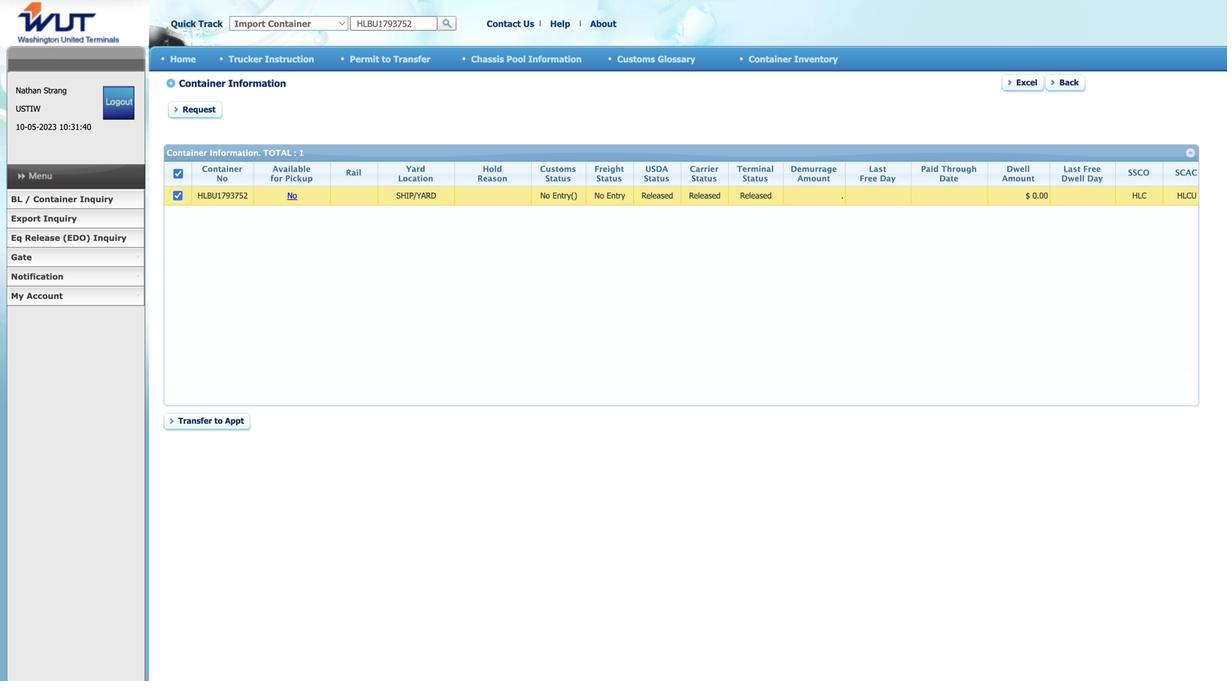 Task type: locate. For each thing, give the bounding box(es) containing it.
05-
[[28, 122, 39, 132]]

None text field
[[350, 16, 438, 31]]

1 vertical spatial inquiry
[[43, 214, 77, 224]]

glossary
[[658, 54, 696, 64]]

inquiry for (edo)
[[93, 233, 127, 243]]

container
[[749, 54, 792, 64], [33, 194, 77, 204]]

nathan strang
[[16, 86, 67, 95]]

0 horizontal spatial container
[[33, 194, 77, 204]]

inquiry down the bl / container inquiry
[[43, 214, 77, 224]]

container inventory
[[749, 54, 838, 64]]

1 vertical spatial container
[[33, 194, 77, 204]]

(edo)
[[63, 233, 90, 243]]

inquiry right (edo)
[[93, 233, 127, 243]]

ustiw
[[16, 104, 41, 114]]

eq release (edo) inquiry
[[11, 233, 127, 243]]

10-
[[16, 122, 28, 132]]

bl
[[11, 194, 22, 204]]

pool
[[507, 54, 526, 64]]

inquiry up "export inquiry" link
[[80, 194, 113, 204]]

2 vertical spatial inquiry
[[93, 233, 127, 243]]

contact us
[[487, 18, 535, 29]]

quick
[[171, 18, 196, 29]]

information
[[529, 54, 582, 64]]

chassis
[[471, 54, 504, 64]]

trucker
[[229, 54, 262, 64]]

bl / container inquiry link
[[7, 190, 145, 209]]

chassis pool information
[[471, 54, 582, 64]]

permit
[[350, 54, 379, 64]]

inquiry
[[80, 194, 113, 204], [43, 214, 77, 224], [93, 233, 127, 243]]

instruction
[[265, 54, 314, 64]]

gate link
[[7, 248, 145, 267]]

container up export inquiry
[[33, 194, 77, 204]]

export inquiry
[[11, 214, 77, 224]]

1 horizontal spatial container
[[749, 54, 792, 64]]

container left inventory
[[749, 54, 792, 64]]

export
[[11, 214, 41, 224]]

my account link
[[7, 287, 145, 306]]

help
[[550, 18, 571, 29]]

contact
[[487, 18, 521, 29]]

0 vertical spatial inquiry
[[80, 194, 113, 204]]

export inquiry link
[[7, 209, 145, 229]]

notification link
[[7, 267, 145, 287]]



Task type: vqa. For each thing, say whether or not it's contained in the screenshot.
04- on the left top of the page
no



Task type: describe. For each thing, give the bounding box(es) containing it.
10:31:40
[[59, 122, 91, 132]]

/
[[25, 194, 30, 204]]

bl / container inquiry
[[11, 194, 113, 204]]

home
[[170, 54, 196, 64]]

2023
[[39, 122, 57, 132]]

my
[[11, 291, 24, 301]]

eq release (edo) inquiry link
[[7, 229, 145, 248]]

to
[[382, 54, 391, 64]]

quick track
[[171, 18, 223, 29]]

10-05-2023 10:31:40
[[16, 122, 91, 132]]

trucker instruction
[[229, 54, 314, 64]]

customs glossary
[[618, 54, 696, 64]]

notification
[[11, 272, 64, 282]]

login image
[[103, 86, 135, 120]]

customs
[[618, 54, 655, 64]]

0 vertical spatial container
[[749, 54, 792, 64]]

about link
[[591, 18, 617, 29]]

about
[[591, 18, 617, 29]]

us
[[524, 18, 535, 29]]

track
[[198, 18, 223, 29]]

strang
[[44, 86, 67, 95]]

transfer
[[394, 54, 431, 64]]

nathan
[[16, 86, 41, 95]]

account
[[27, 291, 63, 301]]

gate
[[11, 252, 32, 262]]

eq
[[11, 233, 22, 243]]

permit to transfer
[[350, 54, 431, 64]]

release
[[25, 233, 60, 243]]

help link
[[550, 18, 571, 29]]

contact us link
[[487, 18, 535, 29]]

inventory
[[795, 54, 838, 64]]

my account
[[11, 291, 63, 301]]

inquiry for container
[[80, 194, 113, 204]]



